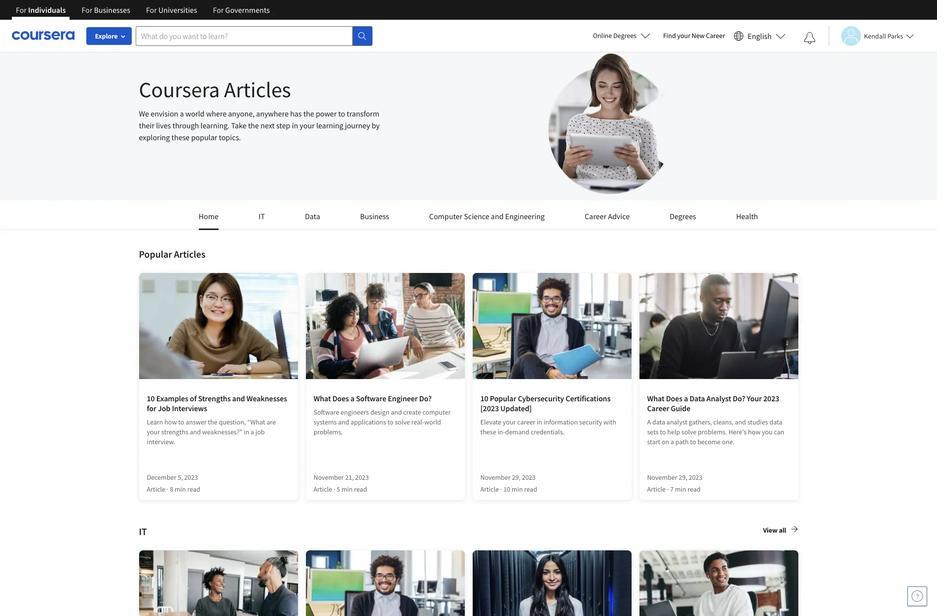 Task type: locate. For each thing, give the bounding box(es) containing it.
for governments
[[213, 5, 270, 15]]

2023 down demand at the right
[[522, 473, 536, 482]]

in up credentials.
[[537, 418, 542, 426]]

career inside what does a data analyst do? your 2023 career guide a data analyst gathers, cleans, and studies data sets to help solve problems. here's how you can start on a path to become one.
[[647, 403, 670, 413]]

2 · from the left
[[334, 485, 335, 494]]

become
[[698, 437, 721, 446]]

·
[[167, 485, 168, 494], [334, 485, 335, 494], [500, 485, 502, 494], [667, 485, 669, 494]]

career left advice
[[585, 211, 607, 221]]

2023 right your
[[764, 393, 780, 403]]

articles down home link
[[174, 248, 205, 260]]

in inside 10 popular cybersecurity certifications [2023 updated] elevate your career in information security with these in-demand credentials.
[[537, 418, 542, 426]]

do? up computer
[[419, 393, 432, 403]]

3 · from the left
[[500, 485, 502, 494]]

problems. inside what does a data analyst do? your 2023 career guide a data analyst gathers, cleans, and studies data sets to help solve problems. here's how you can start on a path to become one.
[[698, 427, 727, 436]]

1 horizontal spatial career
[[647, 403, 670, 413]]

2023 inside what does a data analyst do? your 2023 career guide a data analyst gathers, cleans, and studies data sets to help solve problems. here's how you can start on a path to become one.
[[764, 393, 780, 403]]

problems. down "systems"
[[314, 427, 343, 436]]

a up engineers
[[351, 393, 355, 403]]

2 problems. from the left
[[698, 427, 727, 436]]

2 read from the left
[[354, 485, 367, 494]]

job
[[256, 427, 265, 436]]

and inside "computer science and engineering" link
[[491, 211, 504, 221]]

banner navigation
[[8, 0, 278, 20]]

how up 'strengths'
[[164, 418, 177, 426]]

article for career
[[481, 485, 499, 494]]

what
[[314, 393, 331, 403], [647, 393, 665, 403]]

in
[[292, 120, 298, 130], [537, 418, 542, 426], [244, 427, 249, 436]]

read inside november 29, 2023 article · 7 min read
[[688, 485, 701, 494]]

career right new
[[706, 31, 725, 40]]

0 horizontal spatial it
[[139, 525, 147, 538]]

problems. up become
[[698, 427, 727, 436]]

can
[[774, 427, 785, 436]]

learn
[[147, 418, 163, 426]]

engineer
[[388, 393, 418, 403]]

2023 right 5,
[[184, 473, 198, 482]]

your
[[677, 31, 691, 40], [300, 120, 315, 130], [503, 418, 516, 426], [147, 427, 160, 436]]

· for design
[[334, 485, 335, 494]]

their
[[139, 120, 155, 130]]

november up 7
[[647, 473, 678, 482]]

1 vertical spatial how
[[748, 427, 761, 436]]

1 horizontal spatial solve
[[682, 427, 697, 436]]

2 vertical spatial career
[[647, 403, 670, 413]]

1 vertical spatial in
[[537, 418, 542, 426]]

we envision a world where anyone, anywhere has the power to transform their lives through learning. take the next step in your learning journey by exploring these popular topics.
[[139, 109, 380, 142]]

november up 5 on the left of the page
[[314, 473, 344, 482]]

1 vertical spatial it
[[139, 525, 147, 538]]

do? inside what does a data analyst do? your 2023 career guide a data analyst gathers, cleans, and studies data sets to help solve problems. here's how you can start on a path to become one.
[[733, 393, 745, 403]]

4 · from the left
[[667, 485, 669, 494]]

november down 'in-'
[[481, 473, 511, 482]]

0 vertical spatial popular
[[139, 248, 172, 260]]

your right find
[[677, 31, 691, 40]]

to inside what does a software engineer do? software engineers design and create computer systems and applications to solve real-world problems.
[[388, 418, 394, 426]]

has
[[290, 109, 302, 118]]

your inside 10 examples of strengths and weaknesses for job interviews learn how to answer the question, "what are your strengths and weaknesses?" in a job interview.
[[147, 427, 160, 436]]

learning.
[[201, 120, 230, 130]]

business
[[360, 211, 389, 221]]

how inside what does a data analyst do? your 2023 career guide a data analyst gathers, cleans, and studies data sets to help solve problems. here's how you can start on a path to become one.
[[748, 427, 761, 436]]

coursera image
[[12, 28, 75, 44]]

read inside november 21, 2023 article · 5 min read
[[354, 485, 367, 494]]

read inside november 29, 2023 article · 10 min read
[[524, 485, 537, 494]]

it link
[[259, 211, 265, 229]]

2 for from the left
[[82, 5, 92, 15]]

november for career
[[481, 473, 511, 482]]

november 21, 2023 article · 5 min read
[[314, 473, 369, 494]]

1 horizontal spatial what
[[647, 393, 665, 403]]

min inside december 5, 2023 article · 8 min read
[[175, 485, 186, 494]]

a for world
[[180, 109, 184, 118]]

1 vertical spatial degrees
[[670, 211, 696, 221]]

4 read from the left
[[688, 485, 701, 494]]

2 does from the left
[[666, 393, 683, 403]]

1 read from the left
[[187, 485, 200, 494]]

view all
[[763, 526, 787, 535]]

take
[[231, 120, 247, 130]]

the right has
[[303, 109, 314, 118]]

0 horizontal spatial how
[[164, 418, 177, 426]]

3 read from the left
[[524, 485, 537, 494]]

0 vertical spatial solve
[[395, 418, 410, 426]]

1 horizontal spatial these
[[481, 427, 496, 436]]

help center image
[[912, 590, 924, 602]]

0 vertical spatial these
[[172, 132, 190, 142]]

a left job
[[251, 427, 254, 436]]

1 for from the left
[[16, 5, 27, 15]]

10 for 10 popular cybersecurity certifications [2023 updated]
[[481, 393, 489, 403]]

[featured image] a person in a blue button-down and black cardigan holds a blue folder and sits at a desk with a laptop and two monitors. image
[[473, 273, 632, 379], [306, 550, 465, 616]]

and
[[491, 211, 504, 221], [232, 393, 245, 403], [391, 408, 402, 417], [338, 418, 349, 426], [735, 418, 746, 426], [190, 427, 201, 436]]

1 article from the left
[[147, 485, 165, 494]]

career
[[706, 31, 725, 40], [585, 211, 607, 221], [647, 403, 670, 413]]

in right "step"
[[292, 120, 298, 130]]

29, inside november 29, 2023 article · 7 min read
[[679, 473, 688, 482]]

0 horizontal spatial data
[[305, 211, 320, 221]]

0 vertical spatial it
[[259, 211, 265, 221]]

world inside what does a software engineer do? software engineers design and create computer systems and applications to solve real-world problems.
[[424, 418, 441, 426]]

2 what from the left
[[647, 393, 665, 403]]

1 vertical spatial data
[[690, 393, 705, 403]]

for universities
[[146, 5, 197, 15]]

0 horizontal spatial articles
[[174, 248, 205, 260]]

a right on
[[671, 437, 674, 446]]

read inside december 5, 2023 article · 8 min read
[[187, 485, 200, 494]]

data right a
[[652, 418, 665, 426]]

to right path
[[690, 437, 696, 446]]

1 horizontal spatial 29,
[[679, 473, 688, 482]]

0 horizontal spatial degrees
[[614, 31, 637, 40]]

explore button
[[86, 27, 132, 45]]

1 vertical spatial software
[[314, 408, 339, 417]]

0 horizontal spatial world
[[186, 109, 205, 118]]

4 min from the left
[[675, 485, 686, 494]]

1 horizontal spatial in
[[292, 120, 298, 130]]

a up through at left top
[[180, 109, 184, 118]]

article
[[147, 485, 165, 494], [314, 485, 332, 494], [481, 485, 499, 494], [647, 485, 666, 494]]

1 vertical spatial world
[[424, 418, 441, 426]]

articles up anywhere
[[224, 76, 291, 103]]

0 vertical spatial how
[[164, 418, 177, 426]]

0 horizontal spatial november
[[314, 473, 344, 482]]

0 horizontal spatial these
[[172, 132, 190, 142]]

0 horizontal spatial in
[[244, 427, 249, 436]]

2 horizontal spatial 10
[[504, 485, 510, 494]]

10 for 10 examples of strengths and weaknesses for job interviews
[[147, 393, 155, 403]]

software up "systems"
[[314, 408, 339, 417]]

2 vertical spatial the
[[208, 418, 218, 426]]

popular articles
[[139, 248, 205, 260]]

[featured image] a data scientist works on a desktop computer in an office. image
[[639, 273, 798, 379]]

0 horizontal spatial software
[[314, 408, 339, 417]]

3 min from the left
[[512, 485, 523, 494]]

0 horizontal spatial popular
[[139, 248, 172, 260]]

1 data from the left
[[652, 418, 665, 426]]

november for career
[[647, 473, 678, 482]]

do? inside what does a software engineer do? software engineers design and create computer systems and applications to solve real-world problems.
[[419, 393, 432, 403]]

1 horizontal spatial problems.
[[698, 427, 727, 436]]

a inside 10 examples of strengths and weaknesses for job interviews learn how to answer the question, "what are your strengths and weaknesses?" in a job interview.
[[251, 427, 254, 436]]

2023 inside november 21, 2023 article · 5 min read
[[355, 473, 369, 482]]

read for learn
[[187, 485, 200, 494]]

· for career
[[500, 485, 502, 494]]

what up a
[[647, 393, 665, 403]]

popular
[[139, 248, 172, 260], [490, 393, 516, 403]]

data up can
[[770, 418, 783, 426]]

2 vertical spatial in
[[244, 427, 249, 436]]

november 29, 2023 article · 10 min read
[[481, 473, 537, 494]]

in inside we envision a world where anyone, anywhere has the power to transform their lives through learning. take the next step in your learning journey by exploring these popular topics.
[[292, 120, 298, 130]]

december 5, 2023 article · 8 min read
[[147, 473, 200, 494]]

november
[[314, 473, 344, 482], [481, 473, 511, 482], [647, 473, 678, 482]]

real-
[[411, 418, 424, 426]]

2023 for what does a software engineer do?
[[355, 473, 369, 482]]

to down the design
[[388, 418, 394, 426]]

and right strengths
[[232, 393, 245, 403]]

· inside november 29, 2023 article · 7 min read
[[667, 485, 669, 494]]

2 do? from the left
[[733, 393, 745, 403]]

weaknesses
[[247, 393, 287, 403]]

read
[[187, 485, 200, 494], [354, 485, 367, 494], [524, 485, 537, 494], [688, 485, 701, 494]]

health
[[736, 211, 758, 221]]

2023 down become
[[689, 473, 703, 482]]

1 do? from the left
[[419, 393, 432, 403]]

and down engineers
[[338, 418, 349, 426]]

0 horizontal spatial solve
[[395, 418, 410, 426]]

for left the businesses
[[82, 5, 92, 15]]

1 horizontal spatial world
[[424, 418, 441, 426]]

a
[[180, 109, 184, 118], [351, 393, 355, 403], [684, 393, 688, 403], [251, 427, 254, 436], [671, 437, 674, 446]]

29, down path
[[679, 473, 688, 482]]

does up engineers
[[333, 393, 349, 403]]

career up a
[[647, 403, 670, 413]]

[featured image] a man works on a laptop computer in an office. image
[[639, 550, 798, 616]]

article inside december 5, 2023 article · 8 min read
[[147, 485, 165, 494]]

1 29, from the left
[[512, 473, 521, 482]]

2023 right 21,
[[355, 473, 369, 482]]

what inside what does a software engineer do? software engineers design and create computer systems and applications to solve real-world problems.
[[314, 393, 331, 403]]

· inside december 5, 2023 article · 8 min read
[[167, 485, 168, 494]]

software up the design
[[356, 393, 386, 403]]

0 vertical spatial [featured image] a person in a blue button-down and black cardigan holds a blue folder and sits at a desk with a laptop and two monitors. image
[[473, 273, 632, 379]]

29, down demand at the right
[[512, 473, 521, 482]]

november inside november 29, 2023 article · 7 min read
[[647, 473, 678, 482]]

min
[[175, 485, 186, 494], [342, 485, 353, 494], [512, 485, 523, 494], [675, 485, 686, 494]]

2 horizontal spatial career
[[706, 31, 725, 40]]

0 horizontal spatial 10
[[147, 393, 155, 403]]

find
[[663, 31, 676, 40]]

home
[[199, 211, 219, 221]]

to up 'strengths'
[[178, 418, 184, 426]]

job
[[158, 403, 170, 413]]

does inside what does a data analyst do? your 2023 career guide a data analyst gathers, cleans, and studies data sets to help solve problems. here's how you can start on a path to become one.
[[666, 393, 683, 403]]

1 horizontal spatial it
[[259, 211, 265, 221]]

0 vertical spatial software
[[356, 393, 386, 403]]

view all link
[[763, 525, 798, 539]]

do? left your
[[733, 393, 745, 403]]

for
[[16, 5, 27, 15], [82, 5, 92, 15], [146, 5, 157, 15], [213, 5, 224, 15]]

1 vertical spatial solve
[[682, 427, 697, 436]]

0 horizontal spatial [featured image] a person in a blue button-down and black cardigan holds a blue folder and sits at a desk with a laptop and two monitors. image
[[306, 550, 465, 616]]

for left universities
[[146, 5, 157, 15]]

1 horizontal spatial do?
[[733, 393, 745, 403]]

0 horizontal spatial career
[[585, 211, 607, 221]]

1 problems. from the left
[[314, 427, 343, 436]]

1 horizontal spatial does
[[666, 393, 683, 403]]

a inside we envision a world where anyone, anywhere has the power to transform their lives through learning. take the next step in your learning journey by exploring these popular topics.
[[180, 109, 184, 118]]

to inside 10 examples of strengths and weaknesses for job interviews learn how to answer the question, "what are your strengths and weaknesses?" in a job interview.
[[178, 418, 184, 426]]

0 horizontal spatial what
[[314, 393, 331, 403]]

1 horizontal spatial the
[[248, 120, 259, 130]]

0 vertical spatial degrees
[[614, 31, 637, 40]]

1 horizontal spatial data
[[770, 418, 783, 426]]

· inside november 21, 2023 article · 5 min read
[[334, 485, 335, 494]]

1 horizontal spatial degrees
[[670, 211, 696, 221]]

november inside november 21, 2023 article · 5 min read
[[314, 473, 344, 482]]

2 november from the left
[[481, 473, 511, 482]]

the left next
[[248, 120, 259, 130]]

does up analyst
[[666, 393, 683, 403]]

0 horizontal spatial the
[[208, 418, 218, 426]]

None search field
[[136, 26, 373, 46]]

1 horizontal spatial data
[[690, 393, 705, 403]]

0 vertical spatial in
[[292, 120, 298, 130]]

for left individuals
[[16, 5, 27, 15]]

your down has
[[300, 120, 315, 130]]

0 horizontal spatial problems.
[[314, 427, 343, 436]]

1 vertical spatial [featured image] a person in a blue button-down and black cardigan holds a blue folder and sits at a desk with a laptop and two monitors. image
[[306, 550, 465, 616]]

in left job
[[244, 427, 249, 436]]

november 29, 2023 article · 7 min read
[[647, 473, 703, 494]]

certifications
[[566, 393, 611, 403]]

1 horizontal spatial popular
[[490, 393, 516, 403]]

what does a software engineer do? software engineers design and create computer systems and applications to solve real-world problems.
[[314, 393, 451, 436]]

2023 inside november 29, 2023 article · 7 min read
[[689, 473, 703, 482]]

these down the elevate
[[481, 427, 496, 436]]

coursera articles
[[139, 76, 291, 103]]

0 horizontal spatial does
[[333, 393, 349, 403]]

does inside what does a software engineer do? software engineers design and create computer systems and applications to solve real-world problems.
[[333, 393, 349, 403]]

universities
[[158, 5, 197, 15]]

a up analyst
[[684, 393, 688, 403]]

4 article from the left
[[647, 485, 666, 494]]

power
[[316, 109, 337, 118]]

2023 inside november 29, 2023 article · 10 min read
[[522, 473, 536, 482]]

0 horizontal spatial 29,
[[512, 473, 521, 482]]

0 horizontal spatial do?
[[419, 393, 432, 403]]

for left governments
[[213, 5, 224, 15]]

your down learn
[[147, 427, 160, 436]]

to right "sets"
[[660, 427, 666, 436]]

one.
[[722, 437, 735, 446]]

21,
[[345, 473, 354, 482]]

min inside november 21, 2023 article · 5 min read
[[342, 485, 353, 494]]

read for in
[[524, 485, 537, 494]]

0 vertical spatial world
[[186, 109, 205, 118]]

2023 for 10 popular cybersecurity certifications [2023 updated]
[[522, 473, 536, 482]]

29, inside november 29, 2023 article · 10 min read
[[512, 473, 521, 482]]

1 horizontal spatial articles
[[224, 76, 291, 103]]

3 november from the left
[[647, 473, 678, 482]]

what up "systems"
[[314, 393, 331, 403]]

1 horizontal spatial how
[[748, 427, 761, 436]]

1 what from the left
[[314, 393, 331, 403]]

1 horizontal spatial november
[[481, 473, 511, 482]]

and down answer
[[190, 427, 201, 436]]

world down computer
[[424, 418, 441, 426]]

2 horizontal spatial november
[[647, 473, 678, 482]]

min inside november 29, 2023 article · 7 min read
[[675, 485, 686, 494]]

2 data from the left
[[770, 418, 783, 426]]

of
[[190, 393, 197, 403]]

data
[[652, 418, 665, 426], [770, 418, 783, 426]]

1 vertical spatial articles
[[174, 248, 205, 260]]

1 · from the left
[[167, 485, 168, 494]]

studies
[[748, 418, 768, 426]]

english
[[748, 31, 772, 41]]

coursera
[[139, 76, 220, 103]]

article inside november 29, 2023 article · 7 min read
[[647, 485, 666, 494]]

10 inside 10 examples of strengths and weaknesses for job interviews learn how to answer the question, "what are your strengths and weaknesses?" in a job interview.
[[147, 393, 155, 403]]

article for design
[[314, 485, 332, 494]]

analyst
[[707, 393, 731, 403]]

in inside 10 examples of strengths and weaknesses for job interviews learn how to answer the question, "what are your strengths and weaknesses?" in a job interview.
[[244, 427, 249, 436]]

min for design
[[342, 485, 353, 494]]

2 article from the left
[[314, 485, 332, 494]]

kendall parks button
[[829, 26, 914, 46]]

november inside november 29, 2023 article · 10 min read
[[481, 473, 511, 482]]

how down studies
[[748, 427, 761, 436]]

cybersecurity
[[518, 393, 564, 403]]

your
[[747, 393, 762, 403]]

learning
[[316, 120, 343, 130]]

· inside november 29, 2023 article · 10 min read
[[500, 485, 502, 494]]

solve inside what does a software engineer do? software engineers design and create computer systems and applications to solve real-world problems.
[[395, 418, 410, 426]]

your inside we envision a world where anyone, anywhere has the power to transform their lives through learning. take the next step in your learning journey by exploring these popular topics.
[[300, 120, 315, 130]]

how inside 10 examples of strengths and weaknesses for job interviews learn how to answer the question, "what are your strengths and weaknesses?" in a job interview.
[[164, 418, 177, 426]]

0 vertical spatial the
[[303, 109, 314, 118]]

1 vertical spatial these
[[481, 427, 496, 436]]

for for governments
[[213, 5, 224, 15]]

1 horizontal spatial 10
[[481, 393, 489, 403]]

we
[[139, 109, 149, 118]]

these down through at left top
[[172, 132, 190, 142]]

2023 inside december 5, 2023 article · 8 min read
[[184, 473, 198, 482]]

1 min from the left
[[175, 485, 186, 494]]

article inside november 21, 2023 article · 5 min read
[[314, 485, 332, 494]]

1 does from the left
[[333, 393, 349, 403]]

december
[[147, 473, 176, 482]]

min inside november 29, 2023 article · 10 min read
[[512, 485, 523, 494]]

science
[[464, 211, 489, 221]]

2 horizontal spatial in
[[537, 418, 542, 426]]

article inside november 29, 2023 article · 10 min read
[[481, 485, 499, 494]]

1 vertical spatial popular
[[490, 393, 516, 403]]

career
[[517, 418, 536, 426]]

what inside what does a data analyst do? your 2023 career guide a data analyst gathers, cleans, and studies data sets to help solve problems. here's how you can start on a path to become one.
[[647, 393, 665, 403]]

4 for from the left
[[213, 5, 224, 15]]

1 november from the left
[[314, 473, 344, 482]]

and right "science"
[[491, 211, 504, 221]]

[featured image] three software engineers collaborate on a project at the office. image
[[306, 273, 465, 379]]

a inside what does a software engineer do? software engineers design and create computer systems and applications to solve real-world problems.
[[351, 393, 355, 403]]

business link
[[360, 211, 389, 229]]

new
[[692, 31, 705, 40]]

read for guide
[[688, 485, 701, 494]]

a for software
[[351, 393, 355, 403]]

world up through at left top
[[186, 109, 205, 118]]

for for universities
[[146, 5, 157, 15]]

strengths
[[198, 393, 231, 403]]

10 inside 10 popular cybersecurity certifications [2023 updated] elevate your career in information security with these in-demand credentials.
[[481, 393, 489, 403]]

2 29, from the left
[[679, 473, 688, 482]]

solve down create
[[395, 418, 410, 426]]

2 min from the left
[[342, 485, 353, 494]]

guide
[[671, 403, 691, 413]]

0 horizontal spatial data
[[652, 418, 665, 426]]

answer
[[186, 418, 207, 426]]

0 vertical spatial articles
[[224, 76, 291, 103]]

governments
[[225, 5, 270, 15]]

the up the weaknesses?"
[[208, 418, 218, 426]]

your up 'in-'
[[503, 418, 516, 426]]

to right 'power'
[[338, 109, 345, 118]]

7
[[670, 485, 674, 494]]

and up here's
[[735, 418, 746, 426]]

3 article from the left
[[481, 485, 499, 494]]

analyst
[[667, 418, 688, 426]]

3 for from the left
[[146, 5, 157, 15]]

solve up path
[[682, 427, 697, 436]]



Task type: vqa. For each thing, say whether or not it's contained in the screenshot.
What in What Does a Software Engineer Do? Software engineers design and create computer systems and applications to solve real-world problems.
yes



Task type: describe. For each thing, give the bounding box(es) containing it.
these inside we envision a world where anyone, anywhere has the power to transform their lives through learning. take the next step in your learning journey by exploring these popular topics.
[[172, 132, 190, 142]]

strengths
[[161, 427, 188, 436]]

computer science and engineering
[[429, 211, 545, 221]]

coursera articles hero banner image
[[532, 52, 680, 200]]

show notifications image
[[804, 32, 816, 44]]

these inside 10 popular cybersecurity certifications [2023 updated] elevate your career in information security with these in-demand credentials.
[[481, 427, 496, 436]]

popular
[[191, 132, 217, 142]]

a
[[647, 418, 651, 426]]

systems
[[314, 418, 337, 426]]

applications
[[351, 418, 386, 426]]

world inside we envision a world where anyone, anywhere has the power to transform their lives through learning. take the next step in your learning journey by exploring these popular topics.
[[186, 109, 205, 118]]

0 vertical spatial career
[[706, 31, 725, 40]]

help
[[668, 427, 680, 436]]

envision
[[151, 109, 178, 118]]

computer science and engineering link
[[429, 211, 545, 229]]

"what
[[247, 418, 265, 426]]

29, for career
[[512, 473, 521, 482]]

degrees inside online degrees dropdown button
[[614, 31, 637, 40]]

cleans,
[[714, 418, 734, 426]]

2 horizontal spatial the
[[303, 109, 314, 118]]

read for and
[[354, 485, 367, 494]]

view
[[763, 526, 778, 535]]

journey
[[345, 120, 370, 130]]

kendall parks
[[864, 31, 904, 40]]

29, for career
[[679, 473, 688, 482]]

find your new career
[[663, 31, 725, 40]]

min for career
[[675, 485, 686, 494]]

to inside we envision a world where anyone, anywhere has the power to transform their lives through learning. take the next step in your learning journey by exploring these popular topics.
[[338, 109, 345, 118]]

does for software
[[333, 393, 349, 403]]

and down engineer
[[391, 408, 402, 417]]

articles for coursera articles
[[224, 76, 291, 103]]

individuals
[[28, 5, 66, 15]]

interviews
[[172, 403, 207, 413]]

popular inside 10 popular cybersecurity certifications [2023 updated] elevate your career in information security with these in-demand credentials.
[[490, 393, 516, 403]]

are
[[267, 418, 276, 426]]

career advice
[[585, 211, 630, 221]]

all
[[779, 526, 787, 535]]

for individuals
[[16, 5, 66, 15]]

career advice link
[[585, 211, 630, 229]]

2023 for 10 examples of strengths and weaknesses for job interviews
[[184, 473, 198, 482]]

next
[[261, 120, 275, 130]]

businesses
[[94, 5, 130, 15]]

solve inside what does a data analyst do? your 2023 career guide a data analyst gathers, cleans, and studies data sets to help solve problems. here's how you can start on a path to become one.
[[682, 427, 697, 436]]

for
[[147, 403, 156, 413]]

data inside what does a data analyst do? your 2023 career guide a data analyst gathers, cleans, and studies data sets to help solve problems. here's how you can start on a path to become one.
[[690, 393, 705, 403]]

find your new career link
[[658, 30, 730, 42]]

problems. inside what does a software engineer do? software engineers design and create computer systems and applications to solve real-world problems.
[[314, 427, 343, 436]]

demand
[[505, 427, 529, 436]]

path
[[676, 437, 689, 446]]

data link
[[305, 211, 320, 229]]

do? for engineer
[[419, 393, 432, 403]]

[2023
[[481, 403, 499, 413]]

credentials.
[[531, 427, 565, 436]]

min for career
[[512, 485, 523, 494]]

online degrees button
[[585, 25, 658, 46]]

[featured image] a systems administrator in a gray shirt holds a tablet while standing between rows of black electrical equipment. image
[[473, 550, 632, 616]]

10 inside november 29, 2023 article · 10 min read
[[504, 485, 510, 494]]

here's
[[729, 427, 747, 436]]

and inside what does a data analyst do? your 2023 career guide a data analyst gathers, cleans, and studies data sets to help solve problems. here's how you can start on a path to become one.
[[735, 418, 746, 426]]

november for design
[[314, 473, 344, 482]]

for for businesses
[[82, 5, 92, 15]]

[featured image] a woman talks about her weaknesses during a job interview. image
[[139, 273, 298, 379]]

· for career
[[667, 485, 669, 494]]

security
[[579, 418, 602, 426]]

design
[[370, 408, 390, 417]]

explore
[[95, 32, 118, 40]]

in-
[[498, 427, 505, 436]]

the inside 10 examples of strengths and weaknesses for job interviews learn how to answer the question, "what are your strengths and weaknesses?" in a job interview.
[[208, 418, 218, 426]]

your inside 10 popular cybersecurity certifications [2023 updated] elevate your career in information security with these in-demand credentials.
[[503, 418, 516, 426]]

5
[[337, 485, 340, 494]]

1 horizontal spatial [featured image] a person in a blue button-down and black cardigan holds a blue folder and sits at a desk with a laptop and two monitors. image
[[473, 273, 632, 379]]

does for data
[[666, 393, 683, 403]]

online
[[593, 31, 612, 40]]

parks
[[888, 31, 904, 40]]

What do you want to learn? text field
[[136, 26, 353, 46]]

sets
[[647, 427, 659, 436]]

10 examples of strengths and weaknesses for job interviews learn how to answer the question, "what are your strengths and weaknesses?" in a job interview.
[[147, 393, 287, 446]]

elevate
[[481, 418, 502, 426]]

what does a data analyst do? your 2023 career guide a data analyst gathers, cleans, and studies data sets to help solve problems. here's how you can start on a path to become one.
[[647, 393, 785, 446]]

by
[[372, 120, 380, 130]]

· for interviews
[[167, 485, 168, 494]]

article for career
[[647, 485, 666, 494]]

do? for analyst
[[733, 393, 745, 403]]

a for data
[[684, 393, 688, 403]]

anywhere
[[256, 109, 289, 118]]

anyone,
[[228, 109, 255, 118]]

1 horizontal spatial software
[[356, 393, 386, 403]]

online degrees
[[593, 31, 637, 40]]

[featured image] woman starts a job in an it role at a new company image
[[139, 550, 298, 616]]

advice
[[608, 211, 630, 221]]

min for interviews
[[175, 485, 186, 494]]

1 vertical spatial career
[[585, 211, 607, 221]]

kendall
[[864, 31, 886, 40]]

for for individuals
[[16, 5, 27, 15]]

for businesses
[[82, 5, 130, 15]]

weaknesses?"
[[202, 427, 242, 436]]

interview.
[[147, 437, 175, 446]]

on
[[662, 437, 669, 446]]

step
[[276, 120, 290, 130]]

computer
[[423, 408, 451, 417]]

computer
[[429, 211, 463, 221]]

through
[[173, 120, 199, 130]]

0 vertical spatial data
[[305, 211, 320, 221]]

gathers,
[[689, 418, 712, 426]]

article for interviews
[[147, 485, 165, 494]]

examples
[[156, 393, 188, 403]]

what for what does a software engineer do?
[[314, 393, 331, 403]]

you
[[762, 427, 773, 436]]

engineers
[[341, 408, 369, 417]]

health link
[[736, 211, 758, 229]]

articles for popular articles
[[174, 248, 205, 260]]

exploring
[[139, 132, 170, 142]]

information
[[544, 418, 578, 426]]

what for what does a data analyst do? your 2023 career guide
[[647, 393, 665, 403]]

home link
[[199, 211, 219, 230]]

2023 for what does a data analyst do? your 2023 career guide
[[689, 473, 703, 482]]

transform
[[347, 109, 379, 118]]

engineering
[[505, 211, 545, 221]]

1 vertical spatial the
[[248, 120, 259, 130]]

8
[[170, 485, 173, 494]]

question,
[[219, 418, 246, 426]]

updated]
[[501, 403, 532, 413]]



